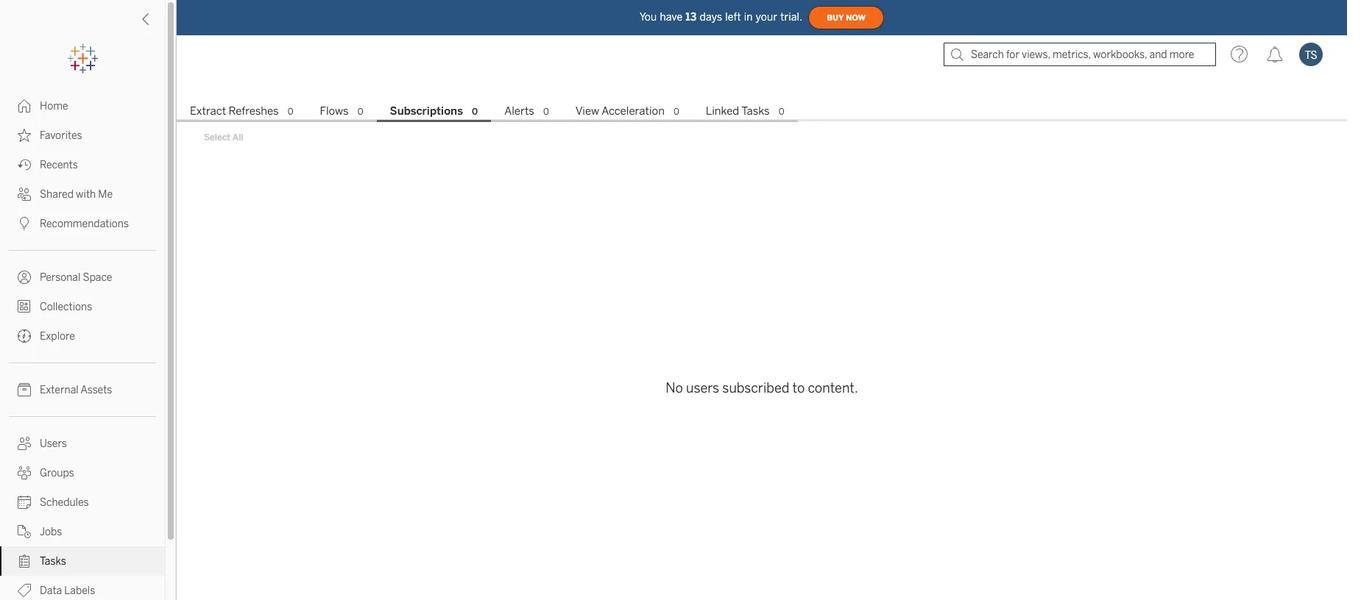 Task type: vqa. For each thing, say whether or not it's contained in the screenshot.
1st /
no



Task type: describe. For each thing, give the bounding box(es) containing it.
extract refreshes
[[190, 105, 279, 118]]

flows
[[320, 105, 349, 118]]

sub-spaces tab list
[[177, 103, 1348, 122]]

home
[[40, 100, 68, 113]]

favorites link
[[0, 121, 165, 150]]

users link
[[0, 429, 165, 459]]

recents
[[40, 159, 78, 172]]

with
[[76, 189, 96, 201]]

buy now button
[[809, 6, 885, 29]]

buy
[[827, 13, 844, 22]]

collections link
[[0, 292, 165, 322]]

0 for linked tasks
[[779, 107, 785, 117]]

view
[[576, 105, 600, 118]]

alerts
[[505, 105, 535, 118]]

0 for flows
[[358, 107, 363, 117]]

subscriptions
[[390, 105, 463, 118]]

in
[[744, 11, 753, 23]]

jobs
[[40, 527, 62, 539]]

select all button
[[194, 129, 253, 147]]

0 for alerts
[[543, 107, 549, 117]]

your
[[756, 11, 778, 23]]

linked tasks
[[706, 105, 770, 118]]

data labels
[[40, 585, 95, 598]]

subscribed
[[723, 381, 790, 397]]

main navigation. press the up and down arrow keys to access links. element
[[0, 91, 165, 601]]

now
[[846, 13, 866, 22]]

buy now
[[827, 13, 866, 22]]

jobs link
[[0, 518, 165, 547]]

external
[[40, 384, 79, 397]]

no users subscribed to content. main content
[[177, 74, 1348, 601]]

schedules link
[[0, 488, 165, 518]]

personal space
[[40, 272, 112, 284]]

linked
[[706, 105, 740, 118]]

no users subscribed to content.
[[666, 381, 859, 397]]

favorites
[[40, 130, 82, 142]]

days
[[700, 11, 723, 23]]

select
[[204, 133, 231, 143]]

tasks inside sub-spaces tab list
[[742, 105, 770, 118]]

0 for extract refreshes
[[288, 107, 293, 117]]

refreshes
[[229, 105, 279, 118]]

content.
[[808, 381, 859, 397]]

labels
[[64, 585, 95, 598]]

no
[[666, 381, 683, 397]]

trial.
[[781, 11, 803, 23]]

collections
[[40, 301, 92, 314]]

shared
[[40, 189, 74, 201]]

left
[[726, 11, 741, 23]]

users
[[686, 381, 720, 397]]

you have 13 days left in your trial.
[[640, 11, 803, 23]]

to
[[793, 381, 805, 397]]



Task type: locate. For each thing, give the bounding box(es) containing it.
external assets link
[[0, 376, 165, 405]]

explore link
[[0, 322, 165, 351]]

0 left alerts
[[472, 107, 478, 117]]

0 horizontal spatial tasks
[[40, 556, 66, 569]]

recommendations link
[[0, 209, 165, 239]]

navigation
[[177, 100, 1348, 122]]

3 0 from the left
[[472, 107, 478, 117]]

5 0 from the left
[[674, 107, 680, 117]]

schedules
[[40, 497, 89, 510]]

external assets
[[40, 384, 112, 397]]

1 horizontal spatial tasks
[[742, 105, 770, 118]]

recommendations
[[40, 218, 129, 231]]

extract
[[190, 105, 226, 118]]

data
[[40, 585, 62, 598]]

tasks inside "link"
[[40, 556, 66, 569]]

0 right alerts
[[543, 107, 549, 117]]

13
[[686, 11, 697, 23]]

navigation containing extract refreshes
[[177, 100, 1348, 122]]

tasks link
[[0, 547, 165, 577]]

personal
[[40, 272, 81, 284]]

0 vertical spatial tasks
[[742, 105, 770, 118]]

1 vertical spatial tasks
[[40, 556, 66, 569]]

groups link
[[0, 459, 165, 488]]

users
[[40, 438, 67, 451]]

6 0 from the left
[[779, 107, 785, 117]]

1 0 from the left
[[288, 107, 293, 117]]

4 0 from the left
[[543, 107, 549, 117]]

assets
[[81, 384, 112, 397]]

all
[[233, 133, 244, 143]]

tasks right linked at right
[[742, 105, 770, 118]]

0 right refreshes
[[288, 107, 293, 117]]

recents link
[[0, 150, 165, 180]]

shared with me
[[40, 189, 113, 201]]

0
[[288, 107, 293, 117], [358, 107, 363, 117], [472, 107, 478, 117], [543, 107, 549, 117], [674, 107, 680, 117], [779, 107, 785, 117]]

select all
[[204, 133, 244, 143]]

groups
[[40, 468, 74, 480]]

0 right acceleration
[[674, 107, 680, 117]]

you
[[640, 11, 657, 23]]

0 for subscriptions
[[472, 107, 478, 117]]

tasks
[[742, 105, 770, 118], [40, 556, 66, 569]]

have
[[660, 11, 683, 23]]

space
[[83, 272, 112, 284]]

0 for view acceleration
[[674, 107, 680, 117]]

data labels link
[[0, 577, 165, 601]]

acceleration
[[602, 105, 665, 118]]

0 right flows
[[358, 107, 363, 117]]

Search for views, metrics, workbooks, and more text field
[[944, 43, 1217, 66]]

tasks down jobs
[[40, 556, 66, 569]]

home link
[[0, 91, 165, 121]]

view acceleration
[[576, 105, 665, 118]]

navigation panel element
[[0, 44, 165, 601]]

explore
[[40, 331, 75, 343]]

shared with me link
[[0, 180, 165, 209]]

2 0 from the left
[[358, 107, 363, 117]]

0 right linked tasks
[[779, 107, 785, 117]]

personal space link
[[0, 263, 165, 292]]

me
[[98, 189, 113, 201]]



